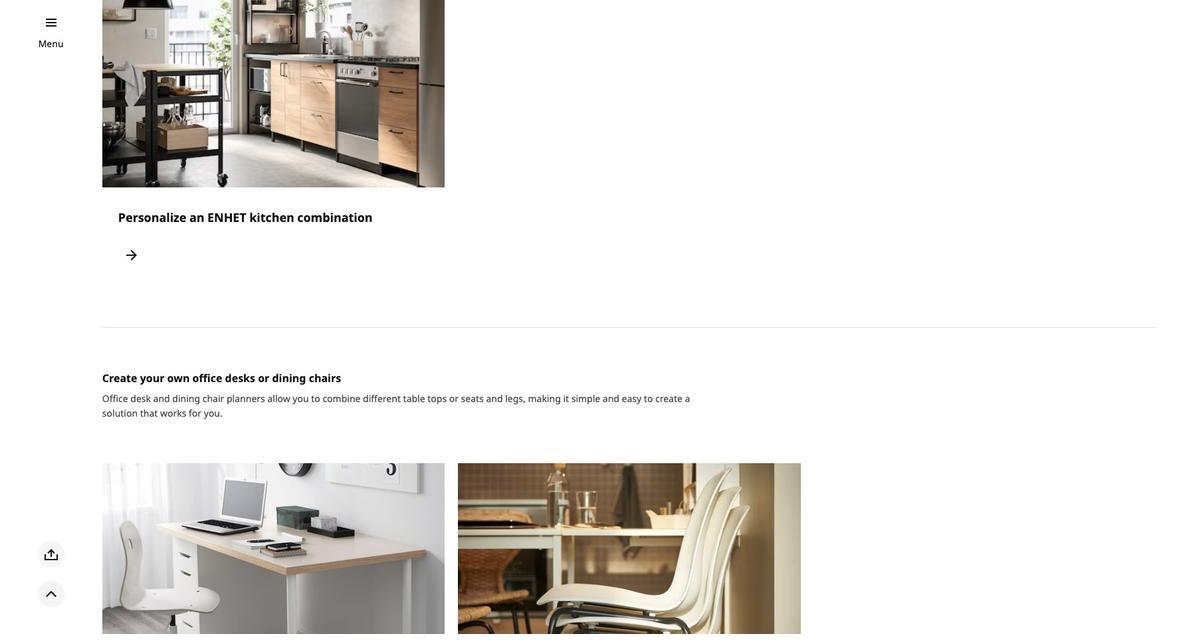Task type: locate. For each thing, give the bounding box(es) containing it.
and
[[153, 393, 170, 405], [486, 393, 503, 405], [603, 393, 620, 405]]

simple
[[572, 393, 601, 405]]

1 to from the left
[[311, 393, 320, 405]]

you.
[[204, 407, 223, 420]]

an
[[189, 210, 204, 226]]

1 horizontal spatial dining
[[272, 371, 306, 386]]

0 vertical spatial or
[[258, 371, 270, 386]]

to right you at left bottom
[[311, 393, 320, 405]]

a
[[685, 393, 690, 405]]

1 horizontal spatial or
[[449, 393, 459, 405]]

kitchen
[[250, 210, 294, 226]]

different
[[363, 393, 401, 405]]

desks
[[225, 371, 255, 386]]

or right desks
[[258, 371, 270, 386]]

personalize an enhet kitchen combination link
[[102, 0, 445, 285]]

dining
[[272, 371, 306, 386], [172, 393, 200, 405]]

that
[[140, 407, 158, 420]]

and left easy
[[603, 393, 620, 405]]

0 horizontal spatial or
[[258, 371, 270, 386]]

1 vertical spatial or
[[449, 393, 459, 405]]

dining up the for
[[172, 393, 200, 405]]

1 horizontal spatial to
[[644, 393, 653, 405]]

0 horizontal spatial and
[[153, 393, 170, 405]]

to right easy
[[644, 393, 653, 405]]

to
[[311, 393, 320, 405], [644, 393, 653, 405]]

own
[[167, 371, 190, 386]]

1 horizontal spatial and
[[486, 393, 503, 405]]

2 to from the left
[[644, 393, 653, 405]]

making
[[528, 393, 561, 405]]

or right the tops
[[449, 393, 459, 405]]

office
[[193, 371, 222, 386]]

or
[[258, 371, 270, 386], [449, 393, 459, 405]]

2 horizontal spatial and
[[603, 393, 620, 405]]

and left legs, at the left bottom of page
[[486, 393, 503, 405]]

you
[[293, 393, 309, 405]]

1 vertical spatial dining
[[172, 393, 200, 405]]

personalize an enhet kitchen combination
[[118, 210, 373, 226]]

and up works on the bottom of page
[[153, 393, 170, 405]]

seats
[[461, 393, 484, 405]]

table
[[403, 393, 425, 405]]

enhet
[[208, 210, 246, 226]]

tops
[[428, 393, 447, 405]]

dining up allow
[[272, 371, 306, 386]]

desk
[[131, 393, 151, 405]]

allow
[[268, 393, 290, 405]]

0 horizontal spatial to
[[311, 393, 320, 405]]

menu
[[38, 37, 64, 50]]

for
[[189, 407, 202, 420]]



Task type: vqa. For each thing, say whether or not it's contained in the screenshot.
the chair
yes



Task type: describe. For each thing, give the bounding box(es) containing it.
create
[[656, 393, 683, 405]]

chair
[[203, 393, 224, 405]]

solution
[[102, 407, 138, 420]]

2 and from the left
[[486, 393, 503, 405]]

planners
[[227, 393, 265, 405]]

combination
[[297, 210, 373, 226]]

1 and from the left
[[153, 393, 170, 405]]

your
[[140, 371, 165, 386]]

easy
[[622, 393, 642, 405]]

works
[[160, 407, 186, 420]]

legs,
[[505, 393, 526, 405]]

0 horizontal spatial dining
[[172, 393, 200, 405]]

create
[[102, 371, 137, 386]]

0 vertical spatial dining
[[272, 371, 306, 386]]

menu button
[[38, 37, 64, 51]]

combine
[[323, 393, 361, 405]]

3 and from the left
[[603, 393, 620, 405]]

chairs
[[309, 371, 341, 386]]

personalize
[[118, 210, 186, 226]]

office
[[102, 393, 128, 405]]

create your own office desks or dining chairs office desk and dining chair planners allow you to combine different table tops or seats and legs, making it simple and easy to create a solution that works for you.
[[102, 371, 690, 420]]

it
[[563, 393, 569, 405]]



